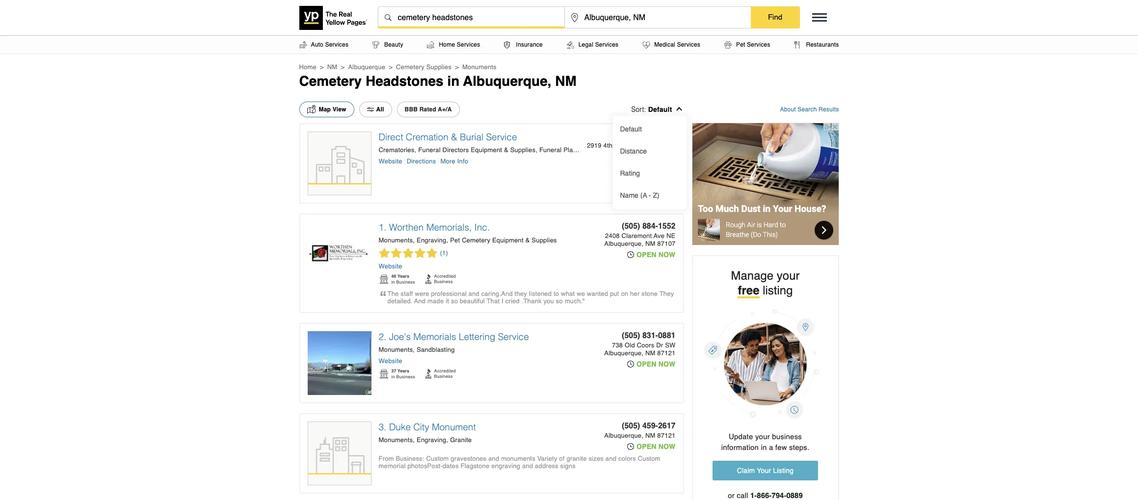 Task type: locate. For each thing, give the bounding box(es) containing it.
2 vertical spatial website
[[379, 357, 402, 365]]

(505) 884-1552 2408 claremont ave ne albuquerque, nm 87107
[[604, 222, 676, 247]]

Where? text field
[[565, 7, 751, 28]]

866-
[[757, 491, 772, 500]]

2 open now from the top
[[637, 360, 676, 368]]

.thank
[[522, 297, 542, 305]]

1 horizontal spatial yp image
[[425, 369, 432, 379]]

default link down sort: default
[[615, 118, 684, 140]]

1 vertical spatial 87121
[[657, 432, 676, 439]]

2 vertical spatial website link
[[379, 357, 402, 365]]

they
[[515, 290, 527, 297]]

87121 down 2617
[[657, 432, 676, 439]]

1 (505) from the top
[[622, 132, 640, 140]]

3 open now from the top
[[637, 443, 676, 451]]

2 (505) from the top
[[622, 222, 640, 231]]

ave
[[654, 232, 665, 240]]

rated
[[419, 106, 436, 113]]

distance link
[[615, 140, 684, 162]]

0 vertical spatial supplies
[[426, 63, 452, 71]]

yp image up were
[[425, 274, 432, 284]]

browse medical services image
[[643, 41, 650, 48]]

in inside "update your business information in a few steps."
[[761, 443, 767, 452]]

0 vertical spatial your
[[777, 269, 800, 283]]

2 custom from the left
[[638, 455, 660, 462]]

2 now from the top
[[658, 360, 676, 368]]

yp image left 46
[[379, 274, 389, 285]]

87107 for 521-
[[657, 150, 676, 157]]

caring.and
[[481, 290, 513, 297]]

claim your listing image
[[700, 298, 831, 429]]

monument
[[432, 422, 476, 432]]

now down 2617
[[658, 443, 676, 451]]

1 vertical spatial open
[[637, 360, 656, 368]]

supplies inside "1. worthen memorials, inc. monuments engraving pet cemetery equipment & supplies"
[[532, 237, 557, 244]]

1 engraving link from the top
[[417, 237, 448, 244]]

service inside 2. joe's memorials lettering service monuments sandblasting website
[[498, 331, 529, 342]]

in left a
[[761, 443, 767, 452]]

2 vertical spatial now
[[658, 443, 676, 451]]

engraving link down duke city monument "link"
[[417, 436, 448, 444]]

so right it
[[451, 297, 458, 305]]

home link
[[299, 63, 317, 71]]

call
[[737, 491, 748, 500]]

albuquerque, down old
[[604, 349, 643, 357]]

831-
[[642, 331, 658, 340]]

business up professional
[[434, 279, 453, 284]]

1 funeral from the left
[[418, 146, 441, 154]]

from business: custom gravestones and monuments variety of granite sizes and colors custom memorial photospost-dates flagstone engraving and address signs
[[379, 455, 660, 470]]

it
[[446, 297, 449, 305]]

3 services from the left
[[595, 41, 619, 48]]

monuments down worthen on the left
[[379, 237, 413, 244]]

0 horizontal spatial cemetery
[[299, 73, 362, 89]]

your up "listing"
[[777, 269, 800, 283]]

cemetery inside "1. worthen memorials, inc. monuments engraving pet cemetery equipment & supplies"
[[462, 237, 490, 244]]

website link up 46
[[379, 263, 402, 270]]

so right you at the left bottom
[[556, 297, 563, 305]]

joe's
[[389, 331, 411, 342]]

794-
[[772, 491, 786, 500]]

1 vertical spatial yp image
[[379, 369, 389, 379]]

equipment for inc.
[[492, 237, 524, 244]]

accredited business for 46 years in business
[[434, 274, 456, 284]]

home
[[439, 41, 455, 48]]

sandblasting link
[[417, 346, 455, 353]]

1 accredited business from the top
[[434, 274, 456, 284]]

nm down 521- at the top right of the page
[[645, 150, 655, 157]]

monuments down joe's
[[379, 346, 413, 353]]

equipment inside direct cremation & burial service crematories funeral directors equipment & supplies funeral planning website directions more info
[[471, 146, 502, 154]]

open now for duke city monument
[[637, 443, 676, 451]]

yp image for 46
[[379, 274, 389, 285]]

0 vertical spatial accredited
[[434, 274, 456, 279]]

website link
[[379, 158, 405, 165], [379, 263, 402, 270], [379, 357, 402, 365]]

service up funeral directors equipment & supplies link
[[486, 132, 517, 142]]

website link down crematories
[[379, 158, 405, 165]]

business inside 37 years in business
[[396, 374, 415, 379]]

1 now from the top
[[658, 251, 676, 259]]

services right auto
[[325, 41, 349, 48]]

open down coors
[[637, 360, 656, 368]]

(505) up claremont
[[622, 222, 640, 231]]

1 vertical spatial cemetery
[[299, 73, 362, 89]]

accredited business for 37 years in business
[[434, 369, 456, 379]]

custom right business:
[[426, 455, 449, 462]]

engraving for city
[[417, 436, 446, 444]]

yp image for accredited
[[425, 274, 432, 284]]

1 vertical spatial accredited
[[434, 369, 456, 374]]

engraving link down worthen memorials, inc. link at left
[[417, 237, 448, 244]]

they
[[660, 290, 674, 297]]

coors
[[637, 342, 654, 349]]

3 website link from the top
[[379, 357, 402, 365]]

and left address on the left
[[522, 462, 533, 470]]

2 vertical spatial &
[[525, 237, 530, 244]]

nm inside the (505) 884-1552 2408 claremont ave ne albuquerque, nm 87107
[[645, 240, 655, 247]]

and right sizes on the right
[[606, 455, 617, 462]]

duke city monument - monuments image
[[308, 422, 371, 486]]

service down cried
[[498, 331, 529, 342]]

monuments link down worthen on the left
[[379, 237, 415, 244]]

1 vertical spatial engraving link
[[417, 436, 448, 444]]

albuquerque, down browse insurance icon
[[463, 73, 551, 89]]

engraving link for worthen memorials, inc.
[[417, 237, 448, 244]]

2919
[[587, 142, 602, 149]]

service inside direct cremation & burial service crematories funeral directors equipment & supplies funeral planning website directions more info
[[486, 132, 517, 142]]

0 vertical spatial open
[[637, 251, 656, 259]]

nm down coors
[[645, 349, 655, 357]]

2. joe's memorials lettering service monuments sandblasting website
[[379, 331, 529, 365]]

2 engraving from the top
[[417, 436, 446, 444]]

engraving inside "1. worthen memorials, inc. monuments engraving pet cemetery equipment & supplies"
[[417, 237, 446, 244]]

business up staff
[[396, 280, 415, 285]]

(505) for worthen memorials, inc.
[[622, 222, 640, 231]]

1 87121 from the top
[[657, 349, 676, 357]]

on
[[621, 290, 628, 297]]

0 vertical spatial yp image
[[379, 274, 389, 285]]

1 horizontal spatial funeral
[[539, 146, 562, 154]]

1 monuments link from the top
[[379, 237, 415, 244]]

(505) up nw,
[[622, 132, 640, 140]]

accredited up professional
[[434, 274, 456, 279]]

or
[[728, 491, 735, 500]]

1 vertical spatial now
[[658, 360, 676, 368]]

z)
[[653, 191, 659, 199]]

2 website from the top
[[379, 263, 402, 270]]

engraving
[[417, 237, 446, 244], [417, 436, 446, 444]]

1 engraving from the top
[[417, 237, 446, 244]]

joe's memorials lettering service - monuments image
[[307, 331, 371, 395]]

albuquerque, down 521- at the top right of the page
[[637, 142, 676, 149]]

2 horizontal spatial &
[[525, 237, 530, 244]]

1 vertical spatial monuments link
[[379, 346, 415, 353]]

supplies
[[426, 63, 452, 71], [510, 146, 536, 154], [532, 237, 557, 244]]

2 accredited business from the top
[[434, 369, 456, 379]]

0 vertical spatial now
[[658, 251, 676, 259]]

worthen memorials, inc. - monuments image
[[307, 222, 371, 286]]

years inside 37 years in business
[[398, 369, 409, 374]]

photospost-
[[408, 462, 443, 470]]

cemetery down nm link
[[299, 73, 362, 89]]

default link right sort:
[[648, 106, 677, 113]]

detailed.
[[387, 297, 412, 305]]

0 vertical spatial engraving
[[417, 237, 446, 244]]

0 vertical spatial service
[[486, 132, 517, 142]]

1 horizontal spatial &
[[504, 146, 508, 154]]

we
[[577, 290, 585, 297]]

and inside the staff were professional and caring.and they listened to what we wanted put on her stone they detailed. and made it so beautiful that i cried .thank you so much."
[[468, 290, 479, 297]]

services for pet services
[[747, 41, 770, 48]]

more info link
[[439, 158, 468, 165]]

of
[[559, 455, 565, 462]]

open now down the 459- at the bottom of page
[[637, 443, 676, 451]]

yp image left the 37
[[379, 369, 389, 379]]

map view link
[[299, 102, 354, 117]]

87107 for 884-
[[657, 240, 676, 247]]

bbb rated a+/a
[[405, 106, 452, 113]]

engraving down duke city monument "link"
[[417, 436, 446, 444]]

monuments inside 2. joe's memorials lettering service monuments sandblasting website
[[379, 346, 413, 353]]

0 vertical spatial years
[[398, 274, 409, 279]]

engraving down worthen memorials, inc. link at left
[[417, 237, 446, 244]]

cemetery down inc.
[[462, 237, 490, 244]]

2 services from the left
[[457, 41, 480, 48]]

4 services from the left
[[677, 41, 700, 48]]

flagstone
[[461, 462, 490, 470]]

open now for worthen memorials, inc.
[[637, 251, 676, 259]]

87107 down ne
[[657, 240, 676, 247]]

3 monuments link from the top
[[379, 436, 415, 444]]

0 vertical spatial default
[[648, 106, 672, 113]]

wanted
[[587, 290, 608, 297]]

funeral left planning
[[539, 146, 562, 154]]

1 years from the top
[[398, 274, 409, 279]]

87107 down '5328'
[[657, 150, 676, 157]]

1 vertical spatial website link
[[379, 263, 402, 270]]

2 engraving link from the top
[[417, 436, 448, 444]]

2 87107 from the top
[[657, 240, 676, 247]]

accredited for 46 years in business
[[434, 274, 456, 279]]

website inside direct cremation & burial service crematories funeral directors equipment & supplies funeral planning website directions more info
[[379, 158, 402, 165]]

i
[[502, 297, 503, 305]]

& for burial
[[504, 146, 508, 154]]

services right pet on the top of the page
[[747, 41, 770, 48]]

1 vertical spatial yp image
[[425, 369, 432, 379]]

1 vertical spatial equipment
[[492, 237, 524, 244]]

1 vertical spatial open now
[[637, 360, 676, 368]]

2 so from the left
[[556, 297, 563, 305]]

accredited down 'sandblasting'
[[434, 369, 456, 374]]

engraving link
[[417, 237, 448, 244], [417, 436, 448, 444]]

2 vertical spatial cemetery
[[462, 237, 490, 244]]

supplies inside direct cremation & burial service crematories funeral directors equipment & supplies funeral planning website directions more info
[[510, 146, 536, 154]]

1 horizontal spatial cemetery
[[396, 63, 424, 71]]

0 vertical spatial yp image
[[425, 274, 432, 284]]

0 vertical spatial monuments link
[[379, 237, 415, 244]]

1 open now from the top
[[637, 251, 676, 259]]

87107 inside the (505) 884-1552 2408 claremont ave ne albuquerque, nm 87107
[[657, 240, 676, 247]]

services right home
[[457, 41, 480, 48]]

browse insurance image
[[504, 41, 510, 48]]

1 horizontal spatial so
[[556, 297, 563, 305]]

1 vertical spatial default
[[620, 125, 642, 133]]

lettering
[[459, 331, 495, 342]]

service
[[486, 132, 517, 142], [498, 331, 529, 342]]

browse pet services image
[[724, 41, 732, 48]]

name (a - z)
[[620, 191, 659, 199]]

87121
[[657, 349, 676, 357], [657, 432, 676, 439]]

accredited for 37 years in business
[[434, 369, 456, 374]]

yp image
[[379, 274, 389, 285], [425, 369, 432, 379]]

years inside 46 years in business
[[398, 274, 409, 279]]

years right 46
[[398, 274, 409, 279]]

monuments link for duke city monument
[[379, 436, 415, 444]]

services right legal
[[595, 41, 619, 48]]

0 horizontal spatial yp image
[[379, 369, 389, 379]]

(505) inside (505) 459-2617 albuquerque, nm 87121
[[622, 422, 640, 430]]

default right sort:
[[648, 106, 672, 113]]

about search results link
[[780, 106, 839, 113]]

nm
[[327, 63, 337, 71], [555, 73, 577, 89], [645, 150, 655, 157], [645, 240, 655, 247], [645, 349, 655, 357], [645, 432, 655, 439]]

0 horizontal spatial so
[[451, 297, 458, 305]]

in inside 46 years in business
[[391, 280, 395, 285]]

5 services from the left
[[747, 41, 770, 48]]

1 vertical spatial service
[[498, 331, 529, 342]]

services for legal services
[[595, 41, 619, 48]]

1 vertical spatial &
[[504, 146, 508, 154]]

2 horizontal spatial cemetery
[[462, 237, 490, 244]]

browse restaurants image
[[794, 41, 800, 48]]

years right the 37
[[398, 369, 409, 374]]

0 vertical spatial website link
[[379, 158, 405, 165]]

engraving inside the 3. duke city monument monuments engraving granite
[[417, 436, 446, 444]]

pet services
[[736, 41, 770, 48]]

business down joe's
[[396, 374, 415, 379]]

funeral down cremation
[[418, 146, 441, 154]]

(505) inside (505) 831-0881 738 old coors dr sw albuquerque, nm 87121
[[622, 331, 640, 340]]

all link
[[359, 102, 392, 117]]

directors
[[443, 146, 469, 154]]

0 vertical spatial 87121
[[657, 349, 676, 357]]

2 accredited from the top
[[434, 369, 456, 374]]

sandblasting
[[417, 346, 455, 353]]

0 vertical spatial website
[[379, 158, 402, 165]]

yp image down sandblasting link at left bottom
[[425, 369, 432, 379]]

crematories link
[[379, 146, 416, 154]]

87107 inside the (505) 521-5328 2919 4th st nw, albuquerque, nm 87107
[[657, 150, 676, 157]]

0 vertical spatial 87107
[[657, 150, 676, 157]]

your up a
[[755, 432, 770, 441]]

1 vertical spatial your
[[755, 432, 770, 441]]

2 monuments link from the top
[[379, 346, 415, 353]]

in down 46
[[391, 280, 395, 285]]

cemetery up headstones
[[396, 63, 424, 71]]

0 vertical spatial &
[[451, 132, 457, 142]]

browse home services image
[[427, 41, 435, 48]]

open now down dr
[[637, 360, 676, 368]]

open for duke city monument
[[637, 443, 656, 451]]

monuments link
[[379, 237, 415, 244], [379, 346, 415, 353], [379, 436, 415, 444]]

sort:
[[631, 106, 646, 113]]

2 vertical spatial supplies
[[532, 237, 557, 244]]

1 horizontal spatial your
[[777, 269, 800, 283]]

1 vertical spatial years
[[398, 369, 409, 374]]

open down the (505) 884-1552 2408 claremont ave ne albuquerque, nm 87107
[[637, 251, 656, 259]]

open
[[637, 251, 656, 259], [637, 360, 656, 368], [637, 443, 656, 451]]

auto
[[311, 41, 323, 48]]

1.
[[379, 222, 386, 233]]

custom right colors
[[638, 455, 660, 462]]

browse legal services image
[[567, 41, 574, 48]]

(505) inside the (505) 884-1552 2408 claremont ave ne albuquerque, nm 87107
[[622, 222, 640, 231]]

monuments inside "1. worthen memorials, inc. monuments engraving pet cemetery equipment & supplies"
[[379, 237, 413, 244]]

0 horizontal spatial funeral
[[418, 146, 441, 154]]

0 horizontal spatial default
[[620, 125, 642, 133]]

direct cremation & burial service crematories funeral directors equipment & supplies funeral planning website directions more info
[[379, 132, 589, 165]]

0 horizontal spatial your
[[755, 432, 770, 441]]

website up 46
[[379, 263, 402, 270]]

monuments down duke
[[379, 436, 413, 444]]

nm down the 459- at the bottom of page
[[645, 432, 655, 439]]

(505) left the 459- at the bottom of page
[[622, 422, 640, 430]]

738
[[612, 342, 623, 349]]

in down the 37
[[391, 374, 395, 379]]

now down sw
[[658, 360, 676, 368]]

open now down ave
[[637, 251, 676, 259]]

1552
[[658, 222, 676, 231]]

services right medical
[[677, 41, 700, 48]]

in inside 37 years in business
[[391, 374, 395, 379]]

monuments link down duke
[[379, 436, 415, 444]]

0 horizontal spatial custom
[[426, 455, 449, 462]]

claim
[[737, 467, 755, 475]]

(505) up old
[[622, 331, 640, 340]]

your inside "update your business information in a few steps."
[[755, 432, 770, 441]]

website up the 37
[[379, 357, 402, 365]]

dates
[[443, 462, 459, 470]]

now down ne
[[658, 251, 676, 259]]

0 vertical spatial accredited business
[[434, 274, 456, 284]]

monuments link for worthen memorials, inc.
[[379, 237, 415, 244]]

now for worthen memorials, inc.
[[658, 251, 676, 259]]

1 vertical spatial website
[[379, 263, 402, 270]]

browse auto services image
[[299, 41, 307, 48]]

0 vertical spatial engraving link
[[417, 237, 448, 244]]

granite
[[450, 436, 472, 444]]

1 open from the top
[[637, 251, 656, 259]]

a
[[769, 443, 773, 452]]

stone
[[642, 290, 658, 297]]

0 vertical spatial equipment
[[471, 146, 502, 154]]

nm down auto services
[[327, 63, 337, 71]]

3 (505) from the top
[[622, 331, 640, 340]]

website down crematories
[[379, 158, 402, 165]]

funeral directors equipment & supplies link
[[418, 146, 537, 154]]

2 open from the top
[[637, 360, 656, 368]]

website link up the 37
[[379, 357, 402, 365]]

yp image
[[425, 274, 432, 284], [379, 369, 389, 379]]

87121 inside (505) 459-2617 albuquerque, nm 87121
[[657, 432, 676, 439]]

3 website from the top
[[379, 357, 402, 365]]

& inside "1. worthen memorials, inc. monuments engraving pet cemetery equipment & supplies"
[[525, 237, 530, 244]]

3 open from the top
[[637, 443, 656, 451]]

1 accredited from the top
[[434, 274, 456, 279]]

service for burial
[[486, 132, 517, 142]]

2 vertical spatial open
[[637, 443, 656, 451]]

1 vertical spatial engraving
[[417, 436, 446, 444]]

manage
[[731, 269, 774, 283]]

(a
[[640, 191, 647, 199]]

now for joe's memorials lettering service
[[658, 360, 676, 368]]

services for medical services
[[677, 41, 700, 48]]

in up a+/a
[[447, 73, 460, 89]]

1 horizontal spatial default
[[648, 106, 672, 113]]

3 now from the top
[[658, 443, 676, 451]]

1 horizontal spatial yp image
[[425, 274, 432, 284]]

nm down ave
[[645, 240, 655, 247]]

yp image for 37
[[379, 369, 389, 379]]

headstones
[[366, 73, 444, 89]]

2 funeral from the left
[[539, 146, 562, 154]]

albuquerque, down "2408"
[[604, 240, 643, 247]]

0 horizontal spatial yp image
[[379, 274, 389, 285]]

1 vertical spatial 87107
[[657, 240, 676, 247]]

and left that
[[468, 290, 479, 297]]

steps.
[[789, 443, 809, 452]]

services
[[325, 41, 349, 48], [457, 41, 480, 48], [595, 41, 619, 48], [677, 41, 700, 48], [747, 41, 770, 48]]

manage your free listing
[[731, 269, 800, 297]]

2 vertical spatial open now
[[637, 443, 676, 451]]

business inside 46 years in business
[[396, 280, 415, 285]]

find button
[[751, 6, 800, 28]]

2 87121 from the top
[[657, 432, 676, 439]]

her
[[630, 290, 640, 297]]

albuquerque, up colors
[[604, 432, 643, 439]]

albuquerque, inside the (505) 521-5328 2919 4th st nw, albuquerque, nm 87107
[[637, 142, 676, 149]]

87121 down sw
[[657, 349, 676, 357]]

accredited business down 'sandblasting'
[[434, 369, 456, 379]]

open down (505) 459-2617 albuquerque, nm 87121
[[637, 443, 656, 451]]

1 services from the left
[[325, 41, 349, 48]]

sort: default
[[631, 106, 672, 113]]

equipment inside "1. worthen memorials, inc. monuments engraving pet cemetery equipment & supplies"
[[492, 237, 524, 244]]

1 87107 from the top
[[657, 150, 676, 157]]

(1)
[[440, 249, 448, 257]]

your inside manage your free listing
[[777, 269, 800, 283]]

2 vertical spatial monuments link
[[379, 436, 415, 444]]

4 (505) from the top
[[622, 422, 640, 430]]

1 vertical spatial accredited business
[[434, 369, 456, 379]]

now
[[658, 251, 676, 259], [658, 360, 676, 368], [658, 443, 676, 451]]

memorials
[[413, 331, 456, 342]]

now for duke city monument
[[658, 443, 676, 451]]

1 horizontal spatial custom
[[638, 455, 660, 462]]

services for auto services
[[325, 41, 349, 48]]

open for joe's memorials lettering service
[[637, 360, 656, 368]]

were
[[415, 290, 429, 297]]

0 vertical spatial cemetery
[[396, 63, 424, 71]]

update
[[729, 432, 753, 441]]

nm down browse legal services image at the top of page
[[555, 73, 577, 89]]

2 years from the top
[[398, 369, 409, 374]]

albuquerque, inside (505) 459-2617 albuquerque, nm 87121
[[604, 432, 643, 439]]

1 vertical spatial supplies
[[510, 146, 536, 154]]

5328
[[658, 132, 676, 140]]

1 website from the top
[[379, 158, 402, 165]]

accredited business up professional
[[434, 274, 456, 284]]

monuments link down joe's
[[379, 346, 415, 353]]

1 vertical spatial default link
[[615, 118, 684, 140]]

0 vertical spatial open now
[[637, 251, 676, 259]]

default up nw,
[[620, 125, 642, 133]]



Task type: describe. For each thing, give the bounding box(es) containing it.
or call 1-866-794-0889
[[728, 491, 803, 500]]

1 website link from the top
[[379, 158, 405, 165]]

albuquerque, inside the (505) 884-1552 2408 claremont ave ne albuquerque, nm 87107
[[604, 240, 643, 247]]

884-
[[642, 222, 658, 231]]

and left monuments
[[488, 455, 499, 462]]

46
[[391, 274, 396, 279]]

2 website link from the top
[[379, 263, 402, 270]]

colors
[[618, 455, 636, 462]]

the staff were professional and caring.and they listened to what we wanted put on her stone they detailed. and made it so beautiful that i cried .thank you so much."
[[387, 290, 674, 305]]

about
[[780, 106, 796, 113]]

cemetery for cemetery headstones in albuquerque, nm
[[299, 73, 362, 89]]

bbb
[[405, 106, 418, 113]]

albuquerque, inside (505) 831-0881 738 old coors dr sw albuquerque, nm 87121
[[604, 349, 643, 357]]

pet
[[450, 237, 460, 244]]

restaurants
[[806, 41, 839, 48]]

2408
[[605, 232, 620, 240]]

more
[[440, 158, 455, 165]]

years for 37 years
[[398, 369, 409, 374]]

3. duke city monument monuments engraving granite
[[379, 422, 476, 444]]

2617
[[658, 422, 676, 430]]

years for 46 years
[[398, 274, 409, 279]]

legal services
[[579, 41, 619, 48]]

sw
[[665, 342, 676, 349]]

monuments inside the 3. duke city monument monuments engraving granite
[[379, 436, 413, 444]]

(505) for duke city monument
[[622, 422, 640, 430]]

open now for joe's memorials lettering service
[[637, 360, 676, 368]]

0 horizontal spatial &
[[451, 132, 457, 142]]

listing
[[773, 467, 794, 475]]

1 so from the left
[[451, 297, 458, 305]]

(505) inside the (505) 521-5328 2919 4th st nw, albuquerque, nm 87107
[[622, 132, 640, 140]]

you
[[544, 297, 554, 305]]

funeral planning link
[[539, 146, 589, 154]]

address
[[535, 462, 558, 470]]

in for 46
[[391, 280, 395, 285]]

granite link
[[450, 436, 472, 444]]

open for worthen memorials, inc.
[[637, 251, 656, 259]]

4th
[[603, 142, 613, 149]]

variety
[[537, 455, 557, 462]]

burial
[[460, 132, 484, 142]]

37 years in business
[[391, 369, 415, 379]]

the real yellow pages logo image
[[299, 6, 368, 30]]

monuments
[[501, 455, 535, 462]]

professional
[[431, 290, 467, 297]]

in for 37
[[391, 374, 395, 379]]

view
[[333, 106, 346, 113]]

rating link
[[615, 162, 684, 185]]

and
[[414, 297, 426, 305]]

87121 inside (505) 831-0881 738 old coors dr sw albuquerque, nm 87121
[[657, 349, 676, 357]]

map
[[319, 106, 331, 113]]

inc.
[[474, 222, 490, 233]]

worthen memorials, inc. link
[[389, 222, 490, 233]]

st
[[614, 142, 621, 149]]

cemetery for cemetery supplies
[[396, 63, 424, 71]]

0889
[[786, 491, 803, 500]]

joe's memorials lettering service link
[[389, 331, 529, 342]]

business down 'sandblasting'
[[434, 374, 453, 379]]

in for cemetery
[[447, 73, 460, 89]]

yp image for accredited
[[425, 369, 432, 379]]

supplies for inc.
[[532, 237, 557, 244]]

listened
[[529, 290, 552, 297]]

home
[[299, 63, 317, 71]]

(505) 831-0881 738 old coors dr sw albuquerque, nm 87121
[[604, 331, 676, 357]]

nm inside (505) 459-2617 albuquerque, nm 87121
[[645, 432, 655, 439]]

equipment for burial
[[471, 146, 502, 154]]

medical
[[654, 41, 675, 48]]

map view
[[319, 106, 346, 113]]

browse beauty image
[[373, 41, 379, 48]]

& for inc.
[[525, 237, 530, 244]]

0 vertical spatial default link
[[648, 106, 677, 113]]

beauty
[[384, 41, 403, 48]]

supplies for burial
[[510, 146, 536, 154]]

website inside 2. joe's memorials lettering service monuments sandblasting website
[[379, 357, 402, 365]]

0881
[[658, 331, 676, 340]]

engraving link for duke city monument
[[417, 436, 448, 444]]

37
[[391, 369, 396, 374]]

few
[[775, 443, 787, 452]]

(505) for joe's memorials lettering service
[[622, 331, 640, 340]]

services for home services
[[457, 41, 480, 48]]

worthen
[[389, 222, 424, 233]]

direct cremation & burial service link
[[379, 132, 517, 142]]

your for information
[[755, 432, 770, 441]]

city
[[413, 422, 429, 432]]

cemetery supplies link
[[396, 63, 452, 71]]

information
[[721, 443, 759, 452]]

nm inside the (505) 521-5328 2919 4th st nw, albuquerque, nm 87107
[[645, 150, 655, 157]]

monuments down home services
[[462, 63, 497, 71]]

staff
[[401, 290, 413, 297]]

1 custom from the left
[[426, 455, 449, 462]]

update your business information in a few steps.
[[721, 432, 809, 452]]

nm link
[[327, 63, 337, 71]]

3.
[[379, 422, 386, 432]]

cemetery headstones in albuquerque, nm
[[299, 73, 577, 89]]

name (a - z) link
[[615, 185, 684, 207]]

your for listing
[[777, 269, 800, 283]]

search
[[798, 106, 817, 113]]

directions link
[[405, 158, 439, 165]]

engraving for memorials,
[[417, 237, 446, 244]]

nm inside (505) 831-0881 738 old coors dr sw albuquerque, nm 87121
[[645, 349, 655, 357]]

46 years in business
[[391, 274, 415, 285]]

made
[[428, 297, 444, 305]]

memorials,
[[426, 222, 472, 233]]

medical services
[[654, 41, 700, 48]]

service for lettering
[[498, 331, 529, 342]]

-
[[649, 191, 651, 199]]

monuments link for joe's memorials lettering service
[[379, 346, 415, 353]]

cremation
[[406, 132, 448, 142]]

much."
[[565, 297, 585, 305]]

cemetery supplies
[[396, 63, 452, 71]]

ne
[[667, 232, 676, 240]]

insurance
[[516, 41, 543, 48]]

nw,
[[623, 142, 635, 149]]

sizes
[[589, 455, 604, 462]]

1. worthen memorials, inc. monuments engraving pet cemetery equipment & supplies
[[379, 222, 557, 244]]

put
[[610, 290, 619, 297]]

Find a business text field
[[378, 7, 564, 28]]

all
[[376, 106, 384, 113]]

thumbnail image
[[308, 132, 371, 196]]

business
[[772, 432, 802, 441]]

advertisement region
[[692, 123, 839, 245]]



Task type: vqa. For each thing, say whether or not it's contained in the screenshot.
0881
yes



